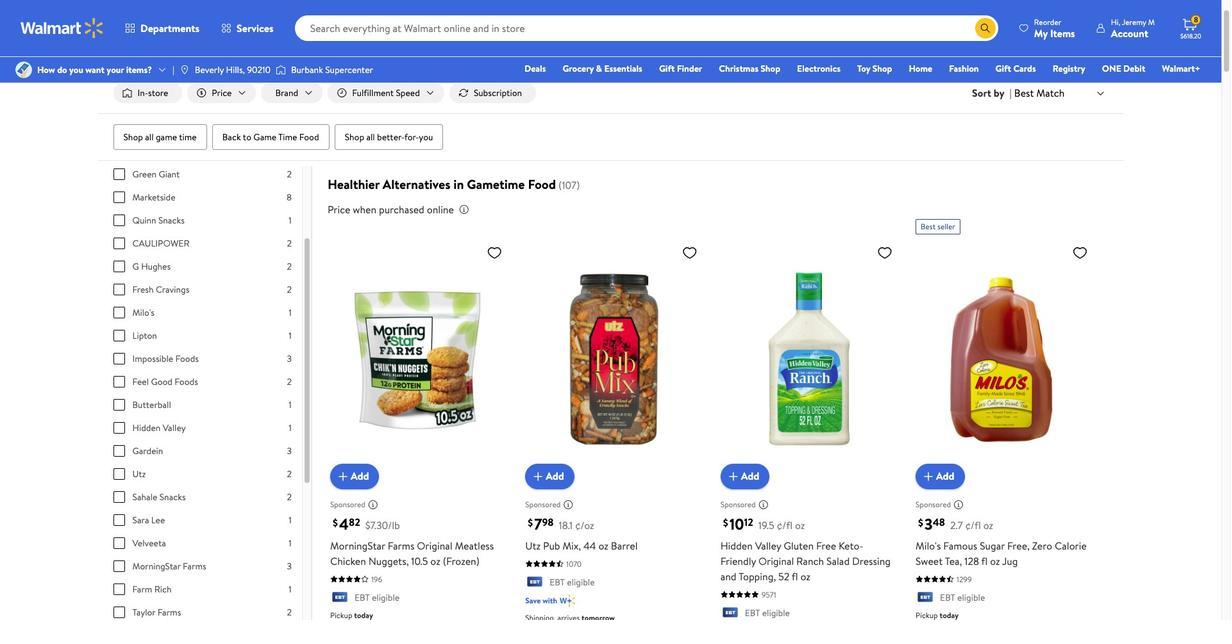 Task type: describe. For each thing, give the bounding box(es) containing it.
8 for 8 $618.20
[[1194, 14, 1199, 25]]

do
[[57, 63, 67, 76]]

healthier alternatives in gametime food (107)
[[328, 176, 580, 193]]

sponsored up gift finder link
[[660, 45, 696, 56]]

add to cart image for 4
[[335, 469, 351, 485]]

online
[[427, 203, 454, 217]]

green giant
[[132, 168, 180, 181]]

sort by |
[[973, 86, 1012, 100]]

7
[[534, 514, 542, 535]]

eligible for 4
[[372, 592, 400, 605]]

calorie
[[1055, 539, 1087, 553]]

1 for sara lee
[[289, 515, 292, 527]]

price for price when purchased online
[[328, 203, 351, 217]]

19.5
[[759, 519, 775, 533]]

essentials
[[605, 62, 643, 75]]

2 for caulipower
[[287, 237, 292, 250]]

store
[[148, 87, 168, 99]]

$7.30/lb
[[365, 519, 400, 533]]

98
[[542, 516, 554, 530]]

eligible for 10
[[763, 607, 790, 620]]

Search search field
[[295, 15, 999, 41]]

1 for lipton
[[289, 330, 292, 343]]

how do you want your items?
[[37, 63, 152, 76]]

one
[[1103, 62, 1122, 75]]

2 for fresh cravings
[[287, 284, 292, 296]]

price when purchased online
[[328, 203, 454, 217]]

to
[[243, 131, 251, 144]]

marketside
[[132, 191, 176, 204]]

sugar
[[980, 539, 1005, 553]]

deals
[[525, 62, 546, 75]]

debit
[[1124, 62, 1146, 75]]

(frozen)
[[443, 555, 480, 569]]

shop right christmas on the top
[[761, 62, 781, 75]]

feel
[[132, 376, 149, 389]]

0 vertical spatial grocery
[[182, 13, 214, 26]]

gardein
[[132, 445, 163, 458]]

search icon image
[[981, 23, 991, 33]]

walmart+ link
[[1157, 62, 1207, 76]]

$ 10 12 19.5 ¢/fl oz hidden valley gluten free keto- friendly original ranch salad dressing and topping, 52 fl oz
[[721, 514, 891, 584]]

fresh cravings
[[132, 284, 190, 296]]

shop left 'game'
[[123, 131, 143, 144]]

brand group
[[113, 168, 292, 621]]

ebt for 4
[[355, 592, 370, 605]]

velveeta
[[132, 538, 166, 550]]

sponsored up 48
[[916, 500, 951, 511]]

valley inside $ 10 12 19.5 ¢/fl oz hidden valley gluten free keto- friendly original ranch salad dressing and topping, 52 fl oz
[[755, 539, 782, 553]]

eligible for 3
[[958, 592, 985, 605]]

back to game time food link
[[212, 125, 329, 150]]

add for 10
[[741, 470, 760, 484]]

3 for impossible foods
[[287, 353, 292, 366]]

gift finder link
[[654, 62, 708, 76]]

ad disclaimer and feedback image
[[563, 500, 574, 510]]

back
[[222, 131, 241, 144]]

2.7
[[951, 519, 963, 533]]

add to favorites list, utz pub mix, 44 oz barrel image
[[682, 245, 698, 261]]

free,
[[1008, 539, 1030, 553]]

oz down ranch
[[801, 570, 811, 584]]

shop all game time link
[[113, 125, 207, 150]]

fulfillment speed button
[[328, 83, 444, 103]]

oz left jug
[[991, 555, 1001, 569]]

add button for 10
[[721, 464, 770, 490]]

sponsored for 10
[[721, 500, 756, 511]]

morningstar farms
[[132, 561, 206, 574]]

3 for morningstar farms
[[287, 561, 292, 574]]

1070
[[567, 559, 582, 570]]

2 for utz
[[287, 468, 292, 481]]

grocery & essentials link
[[557, 62, 648, 76]]

8 for 8
[[287, 191, 292, 204]]

add to favorites list, milo's famous sugar free, zero calorie sweet tea, 128 fl oz jug image
[[1073, 245, 1088, 261]]

seasonal grocery link
[[147, 13, 214, 26]]

in-
[[138, 87, 148, 99]]

farms for 2
[[158, 607, 181, 620]]

128
[[965, 555, 980, 569]]

$ for 10
[[723, 516, 728, 530]]

reorder
[[1035, 16, 1062, 27]]

walmart plus image
[[560, 595, 575, 608]]

speed
[[396, 87, 420, 99]]

farm rich
[[132, 584, 172, 597]]

&
[[596, 62, 602, 75]]

quinn
[[132, 214, 156, 227]]

2 for taylor farms
[[287, 607, 292, 620]]

hughes
[[141, 260, 171, 273]]

¢/fl for 10
[[777, 519, 793, 533]]

10
[[730, 514, 744, 535]]

my
[[1035, 26, 1048, 40]]

gametime food link
[[228, 13, 291, 26]]

price button
[[188, 83, 256, 103]]

in-store button
[[113, 83, 182, 103]]

healthier alternatives link
[[304, 13, 389, 26]]

morningstar inside $ 4 82 $7.30/lb morningstar farms original meatless chicken nuggets, 10.5 oz (frozen)
[[330, 539, 385, 553]]

meatless
[[455, 539, 494, 553]]

¢/oz
[[575, 519, 594, 533]]

burbank supercenter
[[291, 63, 373, 76]]

sara
[[132, 515, 149, 527]]

ebt eligible for 7
[[550, 576, 595, 589]]

brand button
[[261, 83, 323, 103]]

shop inside 'link'
[[873, 62, 893, 75]]

giant
[[159, 168, 180, 181]]

home
[[909, 62, 933, 75]]

ebt for 3
[[940, 592, 956, 605]]

electronics link
[[792, 62, 847, 76]]

add for 4
[[351, 470, 369, 484]]

add button for 7
[[526, 464, 575, 490]]

butterball
[[132, 399, 171, 412]]

fulfillment speed
[[352, 87, 420, 99]]

3 inside '$ 3 48 2.7 ¢/fl oz milo's famous sugar free, zero calorie sweet tea, 128 fl oz jug'
[[925, 514, 933, 535]]

 image for beverly hills, 90210
[[180, 65, 190, 75]]

0 vertical spatial alternatives
[[342, 13, 389, 26]]

fl inside $ 10 12 19.5 ¢/fl oz hidden valley gluten free keto- friendly original ranch salad dressing and topping, 52 fl oz
[[792, 570, 798, 584]]

chicken
[[330, 555, 366, 569]]

save with
[[526, 596, 557, 607]]

farms inside $ 4 82 $7.30/lb morningstar farms original meatless chicken nuggets, 10.5 oz (frozen)
[[388, 539, 415, 553]]

best seller
[[921, 221, 956, 232]]

ranch
[[797, 555, 824, 569]]

sort
[[973, 86, 992, 100]]

1 for milo's
[[289, 307, 292, 320]]

hidden inside $ 10 12 19.5 ¢/fl oz hidden valley gluten free keto- friendly original ranch salad dressing and topping, 52 fl oz
[[721, 539, 753, 553]]

3 / from the left
[[296, 13, 299, 26]]

morningstar inside brand group
[[132, 561, 181, 574]]

fl inside '$ 3 48 2.7 ¢/fl oz milo's famous sugar free, zero calorie sweet tea, 128 fl oz jug'
[[982, 555, 988, 569]]

subscription button
[[450, 83, 536, 103]]

original inside $ 10 12 19.5 ¢/fl oz hidden valley gluten free keto- friendly original ranch salad dressing and topping, 52 fl oz
[[759, 555, 794, 569]]

¢/fl for 3
[[966, 519, 981, 533]]

best match button
[[1012, 85, 1109, 102]]

time
[[278, 131, 297, 144]]

sara lee
[[132, 515, 165, 527]]

valley inside brand group
[[163, 422, 186, 435]]

services button
[[210, 13, 285, 44]]

8 $618.20
[[1181, 14, 1202, 40]]

original inside $ 4 82 $7.30/lb morningstar farms original meatless chicken nuggets, 10.5 oz (frozen)
[[417, 539, 453, 553]]



Task type: vqa. For each thing, say whether or not it's contained in the screenshot.


Task type: locate. For each thing, give the bounding box(es) containing it.
keto-
[[839, 539, 864, 553]]

0 vertical spatial milo's
[[132, 307, 155, 320]]

$618.20
[[1181, 31, 1202, 40]]

4 add from the left
[[937, 470, 955, 484]]

| inside sort and filter section element
[[1010, 86, 1012, 100]]

1 horizontal spatial you
[[419, 131, 433, 144]]

0 vertical spatial price
[[212, 87, 232, 99]]

jeremy
[[1122, 16, 1147, 27]]

1 vertical spatial hidden
[[721, 539, 753, 553]]

1 vertical spatial healthier
[[328, 176, 380, 193]]

snacks up lee
[[160, 491, 186, 504]]

registry
[[1053, 62, 1086, 75]]

5 1 from the top
[[289, 422, 292, 435]]

8 1 from the top
[[289, 584, 292, 597]]

jug
[[1003, 555, 1018, 569]]

grocery & essentials
[[563, 62, 643, 75]]

ebt right ebt image
[[745, 607, 760, 620]]

gluten
[[784, 539, 814, 553]]

1 vertical spatial utz
[[526, 539, 541, 553]]

0 vertical spatial farms
[[388, 539, 415, 553]]

and
[[721, 570, 737, 584]]

0 vertical spatial valley
[[163, 422, 186, 435]]

ad disclaimer and feedback image up "$7.30/lb"
[[368, 500, 378, 510]]

0 vertical spatial gametime
[[228, 13, 269, 26]]

ebt eligible for 3
[[940, 592, 985, 605]]

hidden up friendly
[[721, 539, 753, 553]]

1 1 from the top
[[289, 214, 292, 227]]

0 horizontal spatial ebt image
[[330, 593, 350, 606]]

1 vertical spatial morningstar
[[132, 561, 181, 574]]

add to cart image
[[335, 469, 351, 485], [531, 469, 546, 485], [921, 469, 937, 485]]

1 horizontal spatial milo's
[[916, 539, 941, 553]]

0 horizontal spatial original
[[417, 539, 453, 553]]

 image for burbank supercenter
[[276, 64, 286, 76]]

Walmart Site-Wide search field
[[295, 15, 999, 41]]

1 vertical spatial best
[[921, 221, 936, 232]]

0 horizontal spatial best
[[921, 221, 936, 232]]

0 horizontal spatial fl
[[792, 570, 798, 584]]

add to cart image for 7
[[531, 469, 546, 485]]

0 horizontal spatial 8
[[287, 191, 292, 204]]

ebt eligible down 1070
[[550, 576, 595, 589]]

 image
[[15, 62, 32, 78]]

2 for g hughes
[[287, 260, 292, 273]]

all for game
[[145, 131, 154, 144]]

hidden up gardein
[[132, 422, 161, 435]]

$ 7 98 18.1 ¢/oz utz pub mix, 44 oz barrel
[[526, 514, 638, 553]]

0 horizontal spatial valley
[[163, 422, 186, 435]]

supercenter
[[325, 63, 373, 76]]

sweet
[[916, 555, 943, 569]]

4 1 from the top
[[289, 399, 292, 412]]

0 horizontal spatial hidden
[[132, 422, 161, 435]]

0 vertical spatial you
[[69, 63, 83, 76]]

|
[[173, 63, 174, 76], [1010, 86, 1012, 100]]

1 / from the left
[[138, 13, 142, 26]]

1 vertical spatial price
[[328, 203, 351, 217]]

grocery
[[182, 13, 214, 26], [563, 62, 594, 75]]

add up 82
[[351, 470, 369, 484]]

0 vertical spatial utz
[[132, 468, 146, 481]]

taylor
[[132, 607, 156, 620]]

1 vertical spatial fl
[[792, 570, 798, 584]]

0 horizontal spatial gametime
[[228, 13, 269, 26]]

hidden inside brand group
[[132, 422, 161, 435]]

nuggets,
[[369, 555, 409, 569]]

1299
[[957, 575, 972, 585]]

ebt eligible for 10
[[745, 607, 790, 620]]

2 all from the left
[[367, 131, 375, 144]]

0 horizontal spatial you
[[69, 63, 83, 76]]

8 up $618.20
[[1194, 14, 1199, 25]]

ebt eligible down 196
[[355, 592, 400, 605]]

eligible for 7
[[567, 576, 595, 589]]

price inside price dropdown button
[[212, 87, 232, 99]]

alternatives up purchased
[[383, 176, 451, 193]]

0 vertical spatial 8
[[1194, 14, 1199, 25]]

0 horizontal spatial add to cart image
[[335, 469, 351, 485]]

oz inside $ 4 82 $7.30/lb morningstar farms original meatless chicken nuggets, 10.5 oz (frozen)
[[431, 555, 441, 569]]

ebt up the with
[[550, 576, 565, 589]]

1 all from the left
[[145, 131, 154, 144]]

1 horizontal spatial fl
[[982, 555, 988, 569]]

4
[[339, 514, 349, 535]]

eligible down 196
[[372, 592, 400, 605]]

0 horizontal spatial utz
[[132, 468, 146, 481]]

1 horizontal spatial 8
[[1194, 14, 1199, 25]]

ebt image for 3
[[916, 593, 935, 606]]

milo's inside brand group
[[132, 307, 155, 320]]

farms for 3
[[183, 561, 206, 574]]

add to cart image up 82
[[335, 469, 351, 485]]

¢/fl inside '$ 3 48 2.7 ¢/fl oz milo's famous sugar free, zero calorie sweet tea, 128 fl oz jug'
[[966, 519, 981, 533]]

1 $ from the left
[[333, 516, 338, 530]]

alternatives
[[342, 13, 389, 26], [383, 176, 451, 193]]

0 horizontal spatial /
[[138, 13, 142, 26]]

utz inside brand group
[[132, 468, 146, 481]]

add to favorites list, morningstar farms original meatless chicken nuggets, 10.5 oz (frozen) image
[[487, 245, 502, 261]]

8 inside 8 $618.20
[[1194, 14, 1199, 25]]

gift left the cards
[[996, 62, 1012, 75]]

1 horizontal spatial add to cart image
[[531, 469, 546, 485]]

morningstar up chicken
[[330, 539, 385, 553]]

None checkbox
[[113, 169, 125, 180], [113, 238, 125, 250], [113, 307, 125, 319], [113, 354, 125, 365], [113, 400, 125, 411], [113, 492, 125, 504], [113, 538, 125, 550], [113, 608, 125, 619], [113, 169, 125, 180], [113, 238, 125, 250], [113, 307, 125, 319], [113, 354, 125, 365], [113, 400, 125, 411], [113, 492, 125, 504], [113, 538, 125, 550], [113, 608, 125, 619]]

196
[[371, 575, 382, 585]]

for-
[[405, 131, 419, 144]]

0 horizontal spatial |
[[173, 63, 174, 76]]

0 vertical spatial morningstar
[[330, 539, 385, 553]]

0 vertical spatial original
[[417, 539, 453, 553]]

1 horizontal spatial ebt image
[[526, 577, 545, 590]]

1 horizontal spatial valley
[[755, 539, 782, 553]]

$ inside $ 7 98 18.1 ¢/oz utz pub mix, 44 oz barrel
[[528, 516, 533, 530]]

best for best match
[[1015, 86, 1034, 100]]

milo's up sweet
[[916, 539, 941, 553]]

caulipower
[[132, 237, 190, 250]]

¢/fl inside $ 10 12 19.5 ¢/fl oz hidden valley gluten free keto- friendly original ranch salad dressing and topping, 52 fl oz
[[777, 519, 793, 533]]

1 horizontal spatial /
[[220, 13, 223, 26]]

2 for sahale snacks
[[287, 491, 292, 504]]

eligible down 9571
[[763, 607, 790, 620]]

utz up sahale
[[132, 468, 146, 481]]

grocery right seasonal
[[182, 13, 214, 26]]

subscription
[[474, 87, 522, 99]]

/
[[138, 13, 142, 26], [220, 13, 223, 26], [296, 13, 299, 26]]

/ left services
[[220, 13, 223, 26]]

morningstar up farm rich
[[132, 561, 181, 574]]

1 gift from the left
[[659, 62, 675, 75]]

0 vertical spatial foods
[[175, 353, 199, 366]]

1 ¢/fl from the left
[[777, 519, 793, 533]]

4 add button from the left
[[916, 464, 965, 490]]

beverly
[[195, 63, 224, 76]]

1 vertical spatial original
[[759, 555, 794, 569]]

90210
[[247, 63, 271, 76]]

(107)
[[559, 178, 580, 192]]

1 for farm rich
[[289, 584, 292, 597]]

all left better-
[[367, 131, 375, 144]]

all left 'game'
[[145, 131, 154, 144]]

6 2 from the top
[[287, 468, 292, 481]]

hills,
[[226, 63, 245, 76]]

cards
[[1014, 62, 1036, 75]]

$ left 4
[[333, 516, 338, 530]]

3 add from the left
[[741, 470, 760, 484]]

0 vertical spatial snacks
[[158, 214, 185, 227]]

ebt eligible down 1299
[[940, 592, 985, 605]]

4 2 from the top
[[287, 284, 292, 296]]

1 vertical spatial grocery
[[563, 62, 594, 75]]

ebt image
[[721, 608, 740, 621]]

when
[[353, 203, 377, 217]]

2 / from the left
[[220, 13, 223, 26]]

all for better-
[[367, 131, 375, 144]]

price left when
[[328, 203, 351, 217]]

1 vertical spatial milo's
[[916, 539, 941, 553]]

1 2 from the top
[[287, 168, 292, 181]]

ebt eligible for 4
[[355, 592, 400, 605]]

foods right good on the bottom left of page
[[175, 376, 198, 389]]

¢/fl right the "2.7"
[[966, 519, 981, 533]]

2 add button from the left
[[526, 464, 575, 490]]

alternatives up supercenter
[[342, 13, 389, 26]]

sort and filter section element
[[98, 72, 1124, 114]]

healthier up burbank supercenter
[[304, 13, 340, 26]]

1 vertical spatial 8
[[287, 191, 292, 204]]

utz
[[132, 468, 146, 481], [526, 539, 541, 553]]

$ inside $ 10 12 19.5 ¢/fl oz hidden valley gluten free keto- friendly original ranch salad dressing and topping, 52 fl oz
[[723, 516, 728, 530]]

morningstar farms original meatless chicken nuggets, 10.5 oz (frozen) image
[[330, 240, 508, 480]]

hi, jeremy m account
[[1111, 16, 1155, 40]]

1 add from the left
[[351, 470, 369, 484]]

gift left "finder"
[[659, 62, 675, 75]]

eligible down 1299
[[958, 592, 985, 605]]

add to cart image
[[726, 469, 741, 485]]

hidden valley
[[132, 422, 186, 435]]

1 horizontal spatial gift
[[996, 62, 1012, 75]]

healthier up when
[[328, 176, 380, 193]]

$ 4 82 $7.30/lb morningstar farms original meatless chicken nuggets, 10.5 oz (frozen)
[[330, 514, 494, 569]]

you right the "do"
[[69, 63, 83, 76]]

0 horizontal spatial grocery
[[182, 13, 214, 26]]

snacks for sahale snacks
[[160, 491, 186, 504]]

2 vertical spatial farms
[[158, 607, 181, 620]]

82
[[349, 516, 360, 530]]

add up ad disclaimer and feedback icon
[[546, 470, 564, 484]]

add to cart image up 98
[[531, 469, 546, 485]]

None checkbox
[[113, 192, 125, 203], [113, 215, 125, 226], [113, 261, 125, 273], [113, 284, 125, 296], [113, 330, 125, 342], [113, 377, 125, 388], [113, 423, 125, 434], [113, 446, 125, 457], [113, 469, 125, 481], [113, 515, 125, 527], [113, 561, 125, 573], [113, 584, 125, 596], [113, 192, 125, 203], [113, 215, 125, 226], [113, 261, 125, 273], [113, 284, 125, 296], [113, 330, 125, 342], [113, 377, 125, 388], [113, 423, 125, 434], [113, 446, 125, 457], [113, 469, 125, 481], [113, 515, 125, 527], [113, 561, 125, 573], [113, 584, 125, 596]]

0 horizontal spatial ¢/fl
[[777, 519, 793, 533]]

$ left 7
[[528, 516, 533, 530]]

time
[[179, 131, 197, 144]]

1 vertical spatial snacks
[[160, 491, 186, 504]]

0 horizontal spatial all
[[145, 131, 154, 144]]

ebt down chicken
[[355, 592, 370, 605]]

gift for gift finder
[[659, 62, 675, 75]]

best down the cards
[[1015, 86, 1034, 100]]

utz left pub on the left of the page
[[526, 539, 541, 553]]

snacks
[[158, 214, 185, 227], [160, 491, 186, 504]]

3 2 from the top
[[287, 260, 292, 273]]

ebt for 7
[[550, 576, 565, 589]]

eligible down 1070
[[567, 576, 595, 589]]

$ for 7
[[528, 516, 533, 530]]

2 for feel good foods
[[287, 376, 292, 389]]

0 vertical spatial healthier
[[304, 13, 340, 26]]

0 vertical spatial best
[[1015, 86, 1034, 100]]

3 add to cart image from the left
[[921, 469, 937, 485]]

gift for gift cards
[[996, 62, 1012, 75]]

ebt down tea,
[[940, 592, 956, 605]]

2 1 from the top
[[289, 307, 292, 320]]

2 ¢/fl from the left
[[966, 519, 981, 533]]

ebt image
[[526, 577, 545, 590], [330, 593, 350, 606], [916, 593, 935, 606]]

add to cart image up 48
[[921, 469, 937, 485]]

1 vertical spatial gametime
[[467, 176, 525, 193]]

game
[[156, 131, 177, 144]]

shop left better-
[[345, 131, 364, 144]]

valley down butterball in the bottom left of the page
[[163, 422, 186, 435]]

add to favorites list, hidden valley gluten free keto-friendly original ranch salad dressing and topping, 52 fl oz image
[[878, 245, 893, 261]]

0 horizontal spatial morningstar
[[132, 561, 181, 574]]

1 vertical spatial foods
[[175, 376, 198, 389]]

lipton
[[132, 330, 157, 343]]

2 horizontal spatial farms
[[388, 539, 415, 553]]

original up 10.5
[[417, 539, 453, 553]]

sponsored up 82
[[330, 500, 366, 511]]

in-store
[[138, 87, 168, 99]]

2 horizontal spatial add to cart image
[[921, 469, 937, 485]]

0 horizontal spatial milo's
[[132, 307, 155, 320]]

green
[[132, 168, 157, 181]]

5 2 from the top
[[287, 376, 292, 389]]

best left "seller"
[[921, 221, 936, 232]]

add button up 82
[[330, 464, 379, 490]]

shop all better-for-you link
[[335, 125, 444, 150]]

2 add to cart image from the left
[[531, 469, 546, 485]]

oz right 44
[[599, 539, 609, 553]]

best inside dropdown button
[[1015, 86, 1034, 100]]

ebt image for 4
[[330, 593, 350, 606]]

one debit link
[[1097, 62, 1152, 76]]

add up 12
[[741, 470, 760, 484]]

utz inside $ 7 98 18.1 ¢/oz utz pub mix, 44 oz barrel
[[526, 539, 541, 553]]

sponsored for 7
[[526, 500, 561, 511]]

beverly hills, 90210
[[195, 63, 271, 76]]

2 for green giant
[[287, 168, 292, 181]]

4 $ from the left
[[919, 516, 924, 530]]

1 horizontal spatial hidden
[[721, 539, 753, 553]]

ebt image for 7
[[526, 577, 545, 590]]

sponsored up 98
[[526, 500, 561, 511]]

tea,
[[945, 555, 962, 569]]

2 2 from the top
[[287, 237, 292, 250]]

1 vertical spatial |
[[1010, 86, 1012, 100]]

barrel
[[611, 539, 638, 553]]

with
[[543, 596, 557, 607]]

1 add button from the left
[[330, 464, 379, 490]]

$ inside $ 4 82 $7.30/lb morningstar farms original meatless chicken nuggets, 10.5 oz (frozen)
[[333, 516, 338, 530]]

sponsored up '10'
[[721, 500, 756, 511]]

impossible
[[132, 353, 173, 366]]

fresh
[[132, 284, 154, 296]]

utz pub mix, 44 oz barrel image
[[526, 240, 703, 480]]

ebt eligible down 9571
[[745, 607, 790, 620]]

0 vertical spatial fl
[[982, 555, 988, 569]]

$ for 3
[[919, 516, 924, 530]]

0 horizontal spatial gift
[[659, 62, 675, 75]]

dressing
[[852, 555, 891, 569]]

1 vertical spatial farms
[[183, 561, 206, 574]]

burbank
[[291, 63, 323, 76]]

| right by
[[1010, 86, 1012, 100]]

add button up ad disclaimer and feedback icon
[[526, 464, 575, 490]]

fl right 52
[[792, 570, 798, 584]]

1 vertical spatial valley
[[755, 539, 782, 553]]

7 1 from the top
[[289, 538, 292, 550]]

2 gift from the left
[[996, 62, 1012, 75]]

1 vertical spatial you
[[419, 131, 433, 144]]

2 horizontal spatial /
[[296, 13, 299, 26]]

3
[[287, 353, 292, 366], [287, 445, 292, 458], [925, 514, 933, 535], [287, 561, 292, 574]]

1 add to cart image from the left
[[335, 469, 351, 485]]

 image
[[276, 64, 286, 76], [180, 65, 190, 75]]

1 horizontal spatial grocery
[[563, 62, 594, 75]]

mix,
[[563, 539, 581, 553]]

6 1 from the top
[[289, 515, 292, 527]]

ad disclaimer and feedback image up "finder"
[[698, 46, 708, 56]]

1 horizontal spatial ¢/fl
[[966, 519, 981, 533]]

8 inside brand group
[[287, 191, 292, 204]]

1 horizontal spatial |
[[1010, 86, 1012, 100]]

$ for 4
[[333, 516, 338, 530]]

snacks for quinn snacks
[[158, 214, 185, 227]]

48
[[933, 516, 945, 530]]

1 for butterball
[[289, 399, 292, 412]]

8 2 from the top
[[287, 607, 292, 620]]

52
[[779, 570, 790, 584]]

sponsored for 4
[[330, 500, 366, 511]]

¢/fl right 19.5
[[777, 519, 793, 533]]

best match
[[1015, 86, 1065, 100]]

good
[[151, 376, 173, 389]]

7 2 from the top
[[287, 491, 292, 504]]

8 down time
[[287, 191, 292, 204]]

| right items?
[[173, 63, 174, 76]]

hidden valley gluten free keto-friendly original ranch salad dressing and topping, 52 fl oz image
[[721, 240, 898, 480]]

/ right food link
[[138, 13, 142, 26]]

add button up 12
[[721, 464, 770, 490]]

1 horizontal spatial best
[[1015, 86, 1034, 100]]

deals link
[[519, 62, 552, 76]]

milo's inside '$ 3 48 2.7 ¢/fl oz milo's famous sugar free, zero calorie sweet tea, 128 fl oz jug'
[[916, 539, 941, 553]]

1 for quinn snacks
[[289, 214, 292, 227]]

valley down 19.5
[[755, 539, 782, 553]]

12
[[744, 516, 754, 530]]

1 horizontal spatial  image
[[276, 64, 286, 76]]

add button up 48
[[916, 464, 965, 490]]

0 horizontal spatial  image
[[180, 65, 190, 75]]

oz inside $ 7 98 18.1 ¢/oz utz pub mix, 44 oz barrel
[[599, 539, 609, 553]]

3 for gardein
[[287, 445, 292, 458]]

$ inside '$ 3 48 2.7 ¢/fl oz milo's famous sugar free, zero calorie sweet tea, 128 fl oz jug'
[[919, 516, 924, 530]]

 image right 90210
[[276, 64, 286, 76]]

price
[[212, 87, 232, 99], [328, 203, 351, 217]]

1 horizontal spatial morningstar
[[330, 539, 385, 553]]

0 horizontal spatial farms
[[158, 607, 181, 620]]

price down beverly hills, 90210
[[212, 87, 232, 99]]

add button for 4
[[330, 464, 379, 490]]

44
[[584, 539, 596, 553]]

shop right toy
[[873, 62, 893, 75]]

1 horizontal spatial all
[[367, 131, 375, 144]]

0 horizontal spatial price
[[212, 87, 232, 99]]

milo's down fresh at left
[[132, 307, 155, 320]]

oz up gluten
[[795, 519, 805, 533]]

walmart image
[[21, 18, 104, 38]]

sponsored
[[660, 45, 696, 56], [330, 500, 366, 511], [526, 500, 561, 511], [721, 500, 756, 511], [916, 500, 951, 511]]

toy
[[858, 62, 871, 75]]

reorder my items
[[1035, 16, 1076, 40]]

$ left 48
[[919, 516, 924, 530]]

match
[[1037, 86, 1065, 100]]

milo's
[[132, 307, 155, 320], [916, 539, 941, 553]]

foods
[[175, 353, 199, 366], [175, 376, 198, 389]]

you right better-
[[419, 131, 433, 144]]

/ right gametime food link
[[296, 13, 299, 26]]

add up 48
[[937, 470, 955, 484]]

 image left beverly
[[180, 65, 190, 75]]

ebt image down chicken
[[330, 593, 350, 606]]

taylor farms
[[132, 607, 181, 620]]

1 vertical spatial alternatives
[[383, 176, 451, 193]]

ebt eligible
[[550, 576, 595, 589], [355, 592, 400, 605], [940, 592, 985, 605], [745, 607, 790, 620]]

friendly
[[721, 555, 756, 569]]

1 horizontal spatial utz
[[526, 539, 541, 553]]

one debit
[[1103, 62, 1146, 75]]

legal information image
[[459, 205, 469, 215]]

oz right 10.5
[[431, 555, 441, 569]]

best for best seller
[[921, 221, 936, 232]]

better-
[[377, 131, 405, 144]]

2 add from the left
[[546, 470, 564, 484]]

fl right the 128
[[982, 555, 988, 569]]

snacks up caulipower
[[158, 214, 185, 227]]

3 add button from the left
[[721, 464, 770, 490]]

2 horizontal spatial ebt image
[[916, 593, 935, 606]]

1 horizontal spatial farms
[[183, 561, 206, 574]]

1 horizontal spatial original
[[759, 555, 794, 569]]

ad disclaimer and feedback image up 19.5
[[759, 500, 769, 510]]

seasonal
[[147, 13, 180, 26]]

0 vertical spatial hidden
[[132, 422, 161, 435]]

ad disclaimer and feedback image
[[698, 46, 708, 56], [368, 500, 378, 510], [759, 500, 769, 510], [954, 500, 964, 510]]

ad disclaimer and feedback image up the "2.7"
[[954, 500, 964, 510]]

ebt image down sweet
[[916, 593, 935, 606]]

ebt image up the save
[[526, 577, 545, 590]]

ebt for 10
[[745, 607, 760, 620]]

1 for velveeta
[[289, 538, 292, 550]]

3 1 from the top
[[289, 330, 292, 343]]

gametime right in in the top of the page
[[467, 176, 525, 193]]

grocery left the &
[[563, 62, 594, 75]]

$ left '10'
[[723, 516, 728, 530]]

gametime up 90210
[[228, 13, 269, 26]]

1 horizontal spatial price
[[328, 203, 351, 217]]

foods up feel good foods
[[175, 353, 199, 366]]

shop all game time
[[123, 131, 197, 144]]

food link
[[113, 13, 133, 26]]

fashion
[[949, 62, 979, 75]]

price for price
[[212, 87, 232, 99]]

milo's famous sugar free, zero calorie sweet tea, 128 fl oz jug image
[[916, 240, 1093, 480]]

hi,
[[1111, 16, 1121, 27]]

add for 7
[[546, 470, 564, 484]]

1 horizontal spatial gametime
[[467, 176, 525, 193]]

2 $ from the left
[[528, 516, 533, 530]]

1 for hidden valley
[[289, 422, 292, 435]]

oz up the sugar
[[984, 519, 994, 533]]

valley
[[163, 422, 186, 435], [755, 539, 782, 553]]

0 vertical spatial |
[[173, 63, 174, 76]]

3 $ from the left
[[723, 516, 728, 530]]

original up 52
[[759, 555, 794, 569]]

items
[[1051, 26, 1076, 40]]

famous
[[944, 539, 978, 553]]

departments button
[[114, 13, 210, 44]]

gift finder
[[659, 62, 703, 75]]

farms
[[388, 539, 415, 553], [183, 561, 206, 574], [158, 607, 181, 620]]



